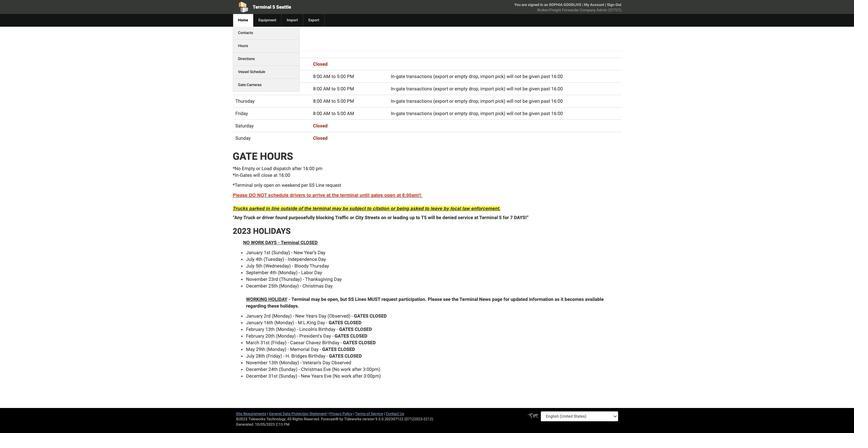 Task type: vqa. For each thing, say whether or not it's contained in the screenshot.
Search for Search
no



Task type: locate. For each thing, give the bounding box(es) containing it.
2 in- from the top
[[391, 86, 396, 91]]

transactions for wednesday
[[406, 86, 432, 91]]

drop, for tuesday
[[469, 74, 479, 79]]

per
[[301, 183, 308, 188]]

1 in- from the top
[[391, 74, 396, 79]]

birthday up president's
[[318, 327, 336, 332]]

2 gate from the top
[[396, 86, 405, 91]]

at right "service"
[[474, 215, 479, 220]]

of inside site requirements | general data protection statement | privacy policy | terms of service | contact us ©2023 tideworks technology. all rights reserved. forecast® by tideworks version 9.5.0.202307122 (07122023-2212) generated: 10/05/2023 2:15 pm
[[367, 412, 370, 416]]

1 vertical spatial eve
[[324, 373, 332, 379]]

2 in-gate transactions (export or empty drop, import pick) will not be given past 16:00 from the top
[[391, 86, 563, 91]]

february
[[246, 327, 264, 332], [246, 333, 264, 339]]

thursday up thanksgiving
[[310, 263, 329, 269]]

in-gate transactions (export or empty drop, import pick) will not be given past 16:00
[[391, 74, 563, 79], [391, 86, 563, 91], [391, 98, 563, 104], [391, 111, 563, 116]]

0 horizontal spatial please
[[233, 193, 248, 198]]

the up purposefully
[[304, 206, 311, 211]]

8:00
[[313, 74, 322, 79], [313, 86, 322, 91], [313, 98, 322, 104], [313, 111, 322, 116]]

at inside "*no empty or load dispatch after 16:00 pm *in-gates will close at 16:00"
[[274, 173, 278, 178]]

empty
[[455, 74, 468, 79], [455, 86, 468, 91], [455, 98, 468, 104], [455, 111, 468, 116]]

1 vertical spatial by
[[340, 417, 343, 422]]

at right close
[[274, 173, 278, 178]]

november down 28th
[[246, 360, 268, 365]]

november inside january 1st (sunday) - new year's day july 4th (tuesday) - independence day july 5th (wednesday) - bloody thursday september 4th (monday) - labor day november 23rd (thursday) - thanksgiving day
[[246, 277, 268, 282]]

1 vertical spatial the
[[304, 206, 311, 211]]

given for tuesday
[[529, 74, 540, 79]]

import for tuesday
[[481, 74, 494, 79]]

new up "m.l.king"
[[295, 313, 305, 319]]

5 inside the terminal 5 seattle link
[[273, 4, 275, 10]]

out
[[616, 3, 622, 7]]

request for line
[[326, 183, 341, 188]]

1 vertical spatial please
[[428, 297, 442, 302]]

4 5:00 from the top
[[337, 111, 346, 116]]

the up may
[[332, 193, 339, 198]]

1 vertical spatial (no
[[333, 373, 340, 379]]

1 vertical spatial 8:00 am to 5:00 pm
[[313, 86, 354, 91]]

day down thanksgiving
[[325, 283, 333, 289]]

0 horizontal spatial as
[[544, 3, 548, 7]]

1 (export from the top
[[433, 74, 448, 79]]

4 in- from the top
[[391, 111, 396, 116]]

gate
[[233, 151, 258, 162]]

work
[[341, 367, 351, 372], [341, 373, 352, 379]]

3 transactions from the top
[[406, 98, 432, 104]]

2 vertical spatial july
[[246, 353, 255, 359]]

3 closed from the top
[[313, 136, 328, 141]]

1 gate from the top
[[396, 74, 405, 79]]

1 5:00 from the top
[[337, 74, 346, 79]]

data
[[283, 412, 291, 416]]

the inside - terminal may be open, but ss lines must request participation. please see the terminal news page for updated information as it becomes available regarding these holidays.
[[452, 297, 459, 302]]

news
[[479, 297, 491, 302]]

january down regarding
[[246, 313, 263, 319]]

will
[[507, 74, 514, 79], [507, 86, 514, 91], [507, 98, 514, 104], [507, 111, 514, 116], [253, 173, 260, 178], [428, 215, 435, 220]]

new up independence
[[294, 250, 303, 255]]

1 drop, from the top
[[469, 74, 479, 79]]

december 25th (monday) - christmas day
[[246, 283, 333, 289]]

terminal
[[253, 4, 271, 10], [480, 215, 498, 220], [281, 240, 299, 245], [460, 297, 478, 302]]

1 not from the top
[[515, 74, 522, 79]]

3 past from the top
[[541, 98, 550, 104]]

veteran's
[[303, 360, 322, 365]]

3 in- from the top
[[391, 98, 396, 104]]

0 vertical spatial as
[[544, 3, 548, 7]]

2 not from the top
[[515, 86, 522, 91]]

1 vertical spatial in
[[266, 206, 270, 211]]

at right arrive
[[327, 193, 331, 198]]

0 horizontal spatial open
[[264, 183, 274, 188]]

8:00 for friday
[[313, 111, 322, 116]]

sign out link
[[607, 3, 622, 7]]

2 vertical spatial january
[[246, 320, 263, 325]]

8:00 am to 5:00 pm
[[313, 74, 354, 79], [313, 86, 354, 91], [313, 98, 354, 104]]

1 empty from the top
[[455, 74, 468, 79]]

close
[[261, 173, 272, 178]]

2 vertical spatial after
[[353, 373, 363, 379]]

| left my
[[582, 3, 583, 7]]

1 vertical spatial 3:00pm)
[[364, 373, 381, 379]]

2023 holidays
[[233, 227, 291, 236]]

4th up the 5th
[[256, 257, 263, 262]]

terms of service link
[[355, 412, 383, 416]]

0 vertical spatial 8:00 am to 5:00 pm
[[313, 74, 354, 79]]

not
[[257, 193, 267, 198]]

4 drop, from the top
[[469, 111, 479, 116]]

will inside "*no empty or load dispatch after 16:00 pm *in-gates will close at 16:00"
[[253, 173, 260, 178]]

2 vertical spatial birthday
[[308, 353, 326, 359]]

1 horizontal spatial 4th
[[270, 270, 277, 275]]

open right gates
[[384, 193, 396, 198]]

0 horizontal spatial 5
[[273, 4, 275, 10]]

on up schedule
[[275, 183, 281, 188]]

3 given from the top
[[529, 98, 540, 104]]

birthday right chavez
[[322, 340, 339, 345]]

(export for tuesday
[[433, 74, 448, 79]]

3 8:00 am to 5:00 pm from the top
[[313, 98, 354, 104]]

0 vertical spatial after
[[292, 166, 302, 171]]

transactions for friday
[[406, 111, 432, 116]]

terminal up equipment
[[253, 4, 271, 10]]

enforcement.
[[471, 206, 501, 211]]

2 july from the top
[[246, 263, 255, 269]]

1 vertical spatial request
[[382, 297, 398, 302]]

0 vertical spatial 3:00pm)
[[363, 367, 380, 372]]

0 vertical spatial in
[[540, 3, 543, 7]]

july left the 5th
[[246, 263, 255, 269]]

denied
[[443, 215, 457, 220]]

years up "m.l.king"
[[306, 313, 318, 319]]

1 vertical spatial (friday)
[[266, 353, 282, 359]]

terminal inside - terminal may be open, but ss lines must request participation. please see the terminal news page for updated information as it becomes available regarding these holidays.
[[460, 297, 478, 302]]

not
[[515, 74, 522, 79], [515, 86, 522, 91], [515, 98, 522, 104], [515, 111, 522, 116]]

do
[[249, 193, 256, 198]]

1 horizontal spatial terminal
[[340, 193, 358, 198]]

ss right but
[[348, 297, 354, 302]]

3 pick) from the top
[[495, 98, 506, 104]]

5 left seattle
[[273, 4, 275, 10]]

(export for wednesday
[[433, 86, 448, 91]]

| left sign
[[605, 3, 606, 7]]

lincoln's
[[299, 327, 317, 332]]

2 pick) from the top
[[495, 86, 506, 91]]

1 8:00 am to 5:00 pm from the top
[[313, 74, 354, 79]]

1 vertical spatial christmas
[[301, 367, 322, 372]]

traffic
[[335, 215, 349, 220]]

july
[[246, 257, 255, 262], [246, 263, 255, 269], [246, 353, 255, 359]]

2 8:00 am to 5:00 pm from the top
[[313, 86, 354, 91]]

1 vertical spatial february
[[246, 333, 264, 339]]

8:00 for thursday
[[313, 98, 322, 104]]

gate
[[396, 74, 405, 79], [396, 86, 405, 91], [396, 98, 405, 104], [396, 111, 405, 116]]

closed for sunday
[[313, 136, 328, 141]]

2 given from the top
[[529, 86, 540, 91]]

4 not from the top
[[515, 111, 522, 116]]

1 horizontal spatial of
[[367, 412, 370, 416]]

past
[[541, 74, 550, 79], [541, 86, 550, 91], [541, 98, 550, 104], [541, 111, 550, 116]]

2 drop, from the top
[[469, 86, 479, 91]]

ss
[[309, 183, 315, 188], [348, 297, 354, 302]]

0 horizontal spatial the
[[304, 206, 311, 211]]

request up please do not schedule drivers to arrive at the terminal until gates open at 8:00am!!
[[326, 183, 341, 188]]

will for wednesday
[[507, 86, 514, 91]]

open
[[264, 183, 274, 188], [384, 193, 396, 198]]

for inside - terminal may be open, but ss lines must request participation. please see the terminal news page for updated information as it becomes available regarding these holidays.
[[504, 297, 510, 302]]

terminal may
[[292, 297, 320, 302]]

0 vertical spatial please
[[233, 193, 248, 198]]

3 in-gate transactions (export or empty drop, import pick) will not be given past 16:00 from the top
[[391, 98, 563, 104]]

0 vertical spatial (sunday)
[[272, 250, 290, 255]]

of up 'version'
[[367, 412, 370, 416]]

1 horizontal spatial 5
[[499, 215, 502, 220]]

0 vertical spatial open
[[264, 183, 274, 188]]

not for thursday
[[515, 98, 522, 104]]

0 horizontal spatial terminal
[[313, 206, 331, 211]]

31st up 29th
[[260, 340, 270, 345]]

2 vertical spatial (sunday)
[[279, 373, 297, 379]]

hours down the contacts "link"
[[238, 44, 248, 48]]

sunday
[[235, 136, 251, 141]]

being
[[397, 206, 409, 211]]

chavez
[[306, 340, 321, 345]]

4 (export from the top
[[433, 111, 448, 116]]

1 vertical spatial as
[[555, 297, 560, 302]]

3 (export from the top
[[433, 98, 448, 104]]

2 5:00 from the top
[[337, 86, 346, 91]]

given for thursday
[[529, 98, 540, 104]]

truck
[[243, 215, 255, 220]]

0 horizontal spatial by
[[340, 417, 343, 422]]

empty for wednesday
[[455, 86, 468, 91]]

(export
[[433, 74, 448, 79], [433, 86, 448, 91], [433, 98, 448, 104], [433, 111, 448, 116]]

8:00 am to 5:00 pm for thursday
[[313, 98, 354, 104]]

1 horizontal spatial in
[[540, 3, 543, 7]]

1 february from the top
[[246, 327, 264, 332]]

pick) for wednesday
[[495, 86, 506, 91]]

christmas down thanksgiving
[[303, 283, 324, 289]]

version
[[362, 417, 375, 422]]

1 vertical spatial birthday
[[322, 340, 339, 345]]

pm inside site requirements | general data protection statement | privacy policy | terms of service | contact us ©2023 tideworks technology. all rights reserved. forecast® by tideworks version 9.5.0.202307122 (07122023-2212) generated: 10/05/2023 2:15 pm
[[284, 423, 290, 427]]

2 vertical spatial closed
[[313, 136, 328, 141]]

2 transactions from the top
[[406, 86, 432, 91]]

working
[[246, 297, 267, 302]]

3 not from the top
[[515, 98, 522, 104]]

as left 'it'
[[555, 297, 560, 302]]

4 given from the top
[[529, 111, 540, 116]]

3 gate from the top
[[396, 98, 405, 104]]

2 horizontal spatial the
[[452, 297, 459, 302]]

of up purposefully
[[299, 206, 303, 211]]

1 january from the top
[[246, 250, 263, 255]]

2 vertical spatial 8:00 am to 5:00 pm
[[313, 98, 354, 104]]

july up september
[[246, 257, 255, 262]]

| up tideworks on the left bottom of the page
[[354, 412, 354, 416]]

2 8:00 from the top
[[313, 86, 322, 91]]

4th up 23rd
[[270, 270, 277, 275]]

3 empty from the top
[[455, 98, 468, 104]]

closed for saturday
[[313, 123, 328, 128]]

january left 16th at the bottom left
[[246, 320, 263, 325]]

broker/freight
[[538, 8, 561, 12]]

new down veteran's
[[301, 373, 310, 379]]

1 horizontal spatial by
[[444, 206, 449, 211]]

1 past from the top
[[541, 74, 550, 79]]

16:00 for thursday
[[551, 98, 563, 104]]

0 horizontal spatial in
[[266, 206, 270, 211]]

2 december from the top
[[246, 367, 267, 372]]

4 import from the top
[[481, 111, 494, 116]]

may
[[246, 347, 255, 352]]

participation.
[[399, 297, 427, 302]]

0 vertical spatial christmas
[[303, 283, 324, 289]]

import
[[287, 18, 298, 22]]

1 vertical spatial november
[[246, 360, 268, 365]]

(export for thursday
[[433, 98, 448, 104]]

4 gate from the top
[[396, 111, 405, 116]]

1 closed from the top
[[313, 61, 328, 67]]

request right must
[[382, 297, 398, 302]]

4 transactions from the top
[[406, 111, 432, 116]]

1 given from the top
[[529, 74, 540, 79]]

0 vertical spatial request
[[326, 183, 341, 188]]

parked
[[249, 206, 265, 211]]

gate for friday
[[396, 111, 405, 116]]

day left (observed)
[[319, 313, 326, 319]]

2 closed from the top
[[313, 123, 328, 128]]

4 in-gate transactions (export or empty drop, import pick) will not be given past 16:00 from the top
[[391, 111, 563, 116]]

site requirements link
[[236, 412, 266, 416]]

1 vertical spatial of
[[367, 412, 370, 416]]

3 drop, from the top
[[469, 98, 479, 104]]

years
[[306, 313, 318, 319], [311, 373, 323, 379]]

november down september
[[246, 277, 268, 282]]

(friday) up the 24th
[[266, 353, 282, 359]]

at left 8:00am!!
[[397, 193, 401, 198]]

be inside - terminal may be open, but ss lines must request participation. please see the terminal news page for updated information as it becomes available regarding these holidays.
[[321, 297, 326, 302]]

thanksgiving
[[305, 277, 333, 282]]

november inside the january 2rd (monday) - new years day (observed) - gates closed january 16th (monday) - m.l.king day - gates closed february 13th (monday) - lincoln's birthday - gates closed february 20th (monday) - president's day - gates closed march 31st (friday) - caesar chavez birthday - gates closed may 29th (monday) - memorial day - gates closed july 28th (friday) - h. bridges birthday - gates closed november 13th (monday) - veteran's day observed december 24th (sunday) - christmas eve (no work after 3:00pm) december 31st (sunday) - new years eve (no work after 3:00pm)
[[246, 360, 268, 365]]

import for wednesday
[[481, 86, 494, 91]]

ss right per
[[309, 183, 315, 188]]

2023
[[233, 227, 251, 236]]

christmas
[[303, 283, 324, 289], [301, 367, 322, 372]]

0 vertical spatial ss
[[309, 183, 315, 188]]

january 2rd (monday) - new years day (observed) - gates closed january 16th (monday) - m.l.king day - gates closed february 13th (monday) - lincoln's birthday - gates closed february 20th (monday) - president's day - gates closed march 31st (friday) - caesar chavez birthday - gates closed may 29th (monday) - memorial day - gates closed july 28th (friday) - h. bridges birthday - gates closed november 13th (monday) - veteran's day observed december 24th (sunday) - christmas eve (no work after 3:00pm) december 31st (sunday) - new years eve (no work after 3:00pm)
[[246, 313, 387, 379]]

4 past from the top
[[541, 111, 550, 116]]

please left see
[[428, 297, 442, 302]]

weekend
[[282, 183, 300, 188]]

2 past from the top
[[541, 86, 550, 91]]

request
[[326, 183, 341, 188], [382, 297, 398, 302]]

request inside - terminal may be open, but ss lines must request participation. please see the terminal news page for updated information as it becomes available regarding these holidays.
[[382, 297, 398, 302]]

line
[[271, 206, 279, 211]]

5:00 for thursday
[[337, 98, 346, 104]]

1 vertical spatial thursday
[[310, 263, 329, 269]]

see
[[443, 297, 451, 302]]

please down *terminal
[[233, 193, 248, 198]]

0 horizontal spatial thursday
[[235, 98, 255, 104]]

not for friday
[[515, 111, 522, 116]]

for right page
[[504, 297, 510, 302]]

- inside - terminal may be open, but ss lines must request participation. please see the terminal news page for updated information as it becomes available regarding these holidays.
[[289, 297, 290, 302]]

terminal left news on the bottom right
[[460, 297, 478, 302]]

0 vertical spatial of
[[299, 206, 303, 211]]

birthday up veteran's
[[308, 353, 326, 359]]

1 horizontal spatial open
[[384, 193, 396, 198]]

5 left 7
[[499, 215, 502, 220]]

christmas down veteran's
[[301, 367, 322, 372]]

working holiday
[[246, 297, 288, 302]]

thursday inside january 1st (sunday) - new year's day july 4th (tuesday) - independence day july 5th (wednesday) - bloody thursday september 4th (monday) - labor day november 23rd (thursday) - thanksgiving day
[[310, 263, 329, 269]]

0 vertical spatial december
[[246, 283, 267, 289]]

2 import from the top
[[481, 86, 494, 91]]

1 horizontal spatial on
[[381, 215, 386, 220]]

1 vertical spatial july
[[246, 263, 255, 269]]

0 vertical spatial work
[[341, 367, 351, 372]]

will for friday
[[507, 111, 514, 116]]

13th up 20th
[[265, 327, 275, 332]]

years down veteran's
[[311, 373, 323, 379]]

2 november from the top
[[246, 360, 268, 365]]

1 transactions from the top
[[406, 74, 432, 79]]

| up forecast®
[[328, 412, 329, 416]]

4 pick) from the top
[[495, 111, 506, 116]]

directions link
[[233, 53, 260, 65]]

request for must
[[382, 297, 398, 302]]

by inside site requirements | general data protection statement | privacy policy | terms of service | contact us ©2023 tideworks technology. all rights reserved. forecast® by tideworks version 9.5.0.202307122 (07122023-2212) generated: 10/05/2023 2:15 pm
[[340, 417, 343, 422]]

in left "line" at the top left of page
[[266, 206, 270, 211]]

3 july from the top
[[246, 353, 255, 359]]

1 import from the top
[[481, 74, 494, 79]]

1 vertical spatial for
[[504, 297, 510, 302]]

please inside - terminal may be open, but ss lines must request participation. please see the terminal news page for updated information as it becomes available regarding these holidays.
[[428, 297, 442, 302]]

day down chavez
[[311, 347, 319, 352]]

0 vertical spatial january
[[246, 250, 263, 255]]

0 vertical spatial new
[[294, 250, 303, 255]]

31st
[[260, 340, 270, 345], [269, 373, 278, 379]]

31st down the 24th
[[269, 373, 278, 379]]

0 vertical spatial 5
[[273, 4, 275, 10]]

(wednesday)
[[264, 263, 291, 269]]

| up 9.5.0.202307122
[[384, 412, 385, 416]]

5:00 for tuesday
[[337, 74, 346, 79]]

in- for tuesday
[[391, 74, 396, 79]]

16:00 for wednesday
[[551, 86, 563, 91]]

2 vertical spatial new
[[301, 373, 310, 379]]

december
[[246, 283, 267, 289], [246, 367, 267, 372], [246, 373, 267, 379]]

export link
[[303, 14, 324, 27]]

not for wednesday
[[515, 86, 522, 91]]

4 8:00 from the top
[[313, 111, 322, 116]]

1 horizontal spatial ss
[[348, 297, 354, 302]]

0 vertical spatial 31st
[[260, 340, 270, 345]]

1 vertical spatial december
[[246, 367, 267, 372]]

1 horizontal spatial request
[[382, 297, 398, 302]]

3 5:00 from the top
[[337, 98, 346, 104]]

16:00 for tuesday
[[551, 74, 563, 79]]

open down close
[[264, 183, 274, 188]]

0 vertical spatial 4th
[[256, 257, 263, 262]]

january down work
[[246, 250, 263, 255]]

as up the broker/freight
[[544, 3, 548, 7]]

gates
[[371, 193, 383, 198]]

by left local
[[444, 206, 449, 211]]

ss inside - terminal may be open, but ss lines must request participation. please see the terminal news page for updated information as it becomes available regarding these holidays.
[[348, 297, 354, 302]]

days!"
[[514, 215, 529, 220]]

1 november from the top
[[246, 277, 268, 282]]

0 horizontal spatial on
[[275, 183, 281, 188]]

2 empty from the top
[[455, 86, 468, 91]]

for left 7
[[503, 215, 509, 220]]

1 july from the top
[[246, 257, 255, 262]]

past for tuesday
[[541, 74, 550, 79]]

|
[[582, 3, 583, 7], [605, 3, 606, 7], [267, 412, 268, 416], [328, 412, 329, 416], [354, 412, 354, 416], [384, 412, 385, 416]]

2 vertical spatial december
[[246, 373, 267, 379]]

gate for wednesday
[[396, 86, 405, 91]]

13th up the 24th
[[269, 360, 278, 365]]

day
[[318, 250, 326, 255], [318, 257, 326, 262], [314, 270, 322, 275], [334, 277, 342, 282], [325, 283, 333, 289], [319, 313, 326, 319], [317, 320, 325, 325], [323, 333, 331, 339], [311, 347, 319, 352], [323, 360, 330, 365]]

3 8:00 from the top
[[313, 98, 322, 104]]

gate for thursday
[[396, 98, 405, 104]]

(observed)
[[328, 313, 351, 319]]

day right year's at the bottom
[[318, 250, 326, 255]]

4th
[[256, 257, 263, 262], [270, 270, 277, 275]]

3 import from the top
[[481, 98, 494, 104]]

(friday) down 20th
[[271, 340, 287, 345]]

0 vertical spatial closed
[[313, 61, 328, 67]]

please do not schedule drivers to arrive at the terminal until gates open at 8:00am!!
[[233, 193, 423, 198]]

1 vertical spatial closed
[[313, 123, 328, 128]]

(monday) inside january 1st (sunday) - new year's day july 4th (tuesday) - independence day july 5th (wednesday) - bloody thursday september 4th (monday) - labor day november 23rd (thursday) - thanksgiving day
[[278, 270, 298, 275]]

2 (export from the top
[[433, 86, 448, 91]]

hours link
[[233, 40, 253, 52]]

terminal up blocking
[[313, 206, 331, 211]]

vessel schedule link
[[233, 66, 270, 78]]

| left "general"
[[267, 412, 268, 416]]

the right see
[[452, 297, 459, 302]]

as inside - terminal may be open, but ss lines must request participation. please see the terminal news page for updated information as it becomes available regarding these holidays.
[[555, 297, 560, 302]]

1 pick) from the top
[[495, 74, 506, 79]]

sign
[[607, 3, 615, 7]]

1 horizontal spatial as
[[555, 297, 560, 302]]

please
[[233, 193, 248, 198], [428, 297, 442, 302]]

1 in-gate transactions (export or empty drop, import pick) will not be given past 16:00 from the top
[[391, 74, 563, 79]]

1 vertical spatial open
[[384, 193, 396, 198]]

new inside january 1st (sunday) - new year's day july 4th (tuesday) - independence day july 5th (wednesday) - bloody thursday september 4th (monday) - labor day november 23rd (thursday) - thanksgiving day
[[294, 250, 303, 255]]

on down citation
[[381, 215, 386, 220]]

on
[[275, 183, 281, 188], [381, 215, 386, 220]]

0 horizontal spatial request
[[326, 183, 341, 188]]

1 vertical spatial (sunday)
[[279, 367, 298, 372]]

transactions for thursday
[[406, 98, 432, 104]]

for
[[503, 215, 509, 220], [504, 297, 510, 302]]

1 8:00 from the top
[[313, 74, 322, 79]]

cameras
[[247, 83, 262, 87]]

0 vertical spatial by
[[444, 206, 449, 211]]

1 horizontal spatial please
[[428, 297, 442, 302]]

in right the signed
[[540, 3, 543, 7]]

by down privacy policy link
[[340, 417, 343, 422]]

empty for thursday
[[455, 98, 468, 104]]

in-gate transactions (export or empty drop, import pick) will not be given past 16:00 for tuesday
[[391, 74, 563, 79]]

july down may on the bottom left of page
[[246, 353, 255, 359]]

january inside january 1st (sunday) - new year's day july 4th (tuesday) - independence day july 5th (wednesday) - bloody thursday september 4th (monday) - labor day november 23rd (thursday) - thanksgiving day
[[246, 250, 263, 255]]

thursday down wednesday on the top of the page
[[235, 98, 255, 104]]

1 horizontal spatial thursday
[[310, 263, 329, 269]]

terminal right 'days'
[[281, 240, 299, 245]]

4 empty from the top
[[455, 111, 468, 116]]

24th
[[269, 367, 278, 372]]

2 january from the top
[[246, 313, 263, 319]]

t5
[[421, 215, 427, 220]]

28th
[[256, 353, 265, 359]]

asked
[[411, 206, 424, 211]]

streets
[[365, 215, 380, 220]]

contacts link
[[233, 27, 258, 39]]

5th
[[256, 263, 263, 269]]

terminal left until on the left top of page
[[340, 193, 358, 198]]

in-gate transactions (export or empty drop, import pick) will not be given past 16:00 for friday
[[391, 111, 563, 116]]

(friday)
[[271, 340, 287, 345], [266, 353, 282, 359]]

1 vertical spatial january
[[246, 313, 263, 319]]

0 vertical spatial november
[[246, 277, 268, 282]]



Task type: describe. For each thing, give the bounding box(es) containing it.
given for wednesday
[[529, 86, 540, 91]]

monday
[[235, 61, 252, 67]]

general
[[269, 412, 282, 416]]

not for tuesday
[[515, 74, 522, 79]]

h.
[[286, 353, 290, 359]]

day right veteran's
[[323, 360, 330, 365]]

in- for wednesday
[[391, 86, 396, 91]]

©2023 tideworks
[[236, 417, 266, 422]]

gate
[[238, 83, 246, 87]]

memorial
[[290, 347, 310, 352]]

5:00 for wednesday
[[337, 86, 346, 91]]

1 vertical spatial 31st
[[269, 373, 278, 379]]

day right "m.l.king"
[[317, 320, 325, 325]]

privacy policy link
[[330, 412, 353, 416]]

0 vertical spatial terminal
[[340, 193, 358, 198]]

import for thursday
[[481, 98, 494, 104]]

trucks
[[233, 206, 248, 211]]

caesar
[[290, 340, 305, 345]]

bridges
[[291, 353, 307, 359]]

wednesday
[[235, 86, 259, 91]]

*no empty or load dispatch after 16:00 pm *in-gates will close at 16:00
[[233, 166, 325, 178]]

equipment
[[258, 18, 276, 22]]

past for thursday
[[541, 98, 550, 104]]

1 vertical spatial 13th
[[269, 360, 278, 365]]

admin
[[597, 8, 608, 12]]

bloody
[[295, 263, 309, 269]]

1 vertical spatial years
[[311, 373, 323, 379]]

site requirements | general data protection statement | privacy policy | terms of service | contact us ©2023 tideworks technology. all rights reserved. forecast® by tideworks version 9.5.0.202307122 (07122023-2212) generated: 10/05/2023 2:15 pm
[[236, 412, 433, 427]]

regarding
[[246, 303, 266, 309]]

no work days - terminal closed
[[243, 240, 318, 245]]

vessel schedule
[[238, 70, 265, 74]]

0 vertical spatial (friday)
[[271, 340, 287, 345]]

in- for thursday
[[391, 98, 396, 104]]

statement
[[310, 412, 327, 416]]

0 vertical spatial (no
[[332, 367, 340, 372]]

am for thursday
[[323, 98, 331, 104]]

1 december from the top
[[246, 283, 267, 289]]

1 horizontal spatial the
[[332, 193, 339, 198]]

7
[[510, 215, 513, 220]]

(57721)
[[609, 8, 622, 12]]

january 1st (sunday) - new year's day july 4th (tuesday) - independence day july 5th (wednesday) - bloody thursday september 4th (monday) - labor day november 23rd (thursday) - thanksgiving day
[[246, 250, 342, 282]]

january for january 1st (sunday) - new year's day july 4th (tuesday) - independence day july 5th (wednesday) - bloody thursday september 4th (monday) - labor day november 23rd (thursday) - thanksgiving day
[[246, 250, 263, 255]]

or inside "*no empty or load dispatch after 16:00 pm *in-gates will close at 16:00"
[[256, 166, 260, 171]]

2 february from the top
[[246, 333, 264, 339]]

blocking
[[316, 215, 334, 220]]

dispatch
[[273, 166, 291, 171]]

will for thursday
[[507, 98, 514, 104]]

in inside you are signed in as sophia goodlive | my account | sign out broker/freight forwarder company admin (57721)
[[540, 3, 543, 7]]

tuesday
[[235, 74, 253, 79]]

8:00 am to 5:00 pm for wednesday
[[313, 86, 354, 91]]

becomes
[[565, 297, 584, 302]]

gate cameras
[[238, 83, 262, 87]]

am for tuesday
[[323, 74, 331, 79]]

1 vertical spatial on
[[381, 215, 386, 220]]

vessel
[[238, 70, 249, 74]]

3 january from the top
[[246, 320, 263, 325]]

my account link
[[584, 3, 604, 7]]

m.l.king
[[298, 320, 316, 325]]

after inside "*no empty or load dispatch after 16:00 pm *in-gates will close at 16:00"
[[292, 166, 302, 171]]

1 vertical spatial after
[[352, 367, 362, 372]]

information
[[529, 297, 554, 302]]

0 vertical spatial birthday
[[318, 327, 336, 332]]

requirements
[[243, 412, 266, 416]]

pick) for friday
[[495, 111, 506, 116]]

16th
[[264, 320, 273, 325]]

(thursday)
[[279, 277, 302, 282]]

will for tuesday
[[507, 74, 514, 79]]

gate for tuesday
[[396, 74, 405, 79]]

0 vertical spatial eve
[[324, 367, 331, 372]]

purposefully
[[289, 215, 315, 220]]

pm for thursday
[[347, 98, 354, 104]]

pick) for tuesday
[[495, 74, 506, 79]]

holidays.
[[280, 303, 299, 309]]

past for wednesday
[[541, 86, 550, 91]]

8:00 for wednesday
[[313, 86, 322, 91]]

1 vertical spatial 5
[[499, 215, 502, 220]]

seattle
[[276, 4, 291, 10]]

day right president's
[[323, 333, 331, 339]]

up
[[410, 215, 415, 220]]

16:00 for friday
[[551, 111, 563, 116]]

privacy
[[330, 412, 342, 416]]

new for year's
[[294, 250, 303, 255]]

past for friday
[[541, 111, 550, 116]]

directions
[[238, 57, 255, 61]]

are
[[522, 3, 527, 7]]

- terminal may be open, but ss lines must request participation. please see the terminal news page for updated information as it becomes available regarding these holidays.
[[246, 297, 604, 309]]

but
[[340, 297, 347, 302]]

these
[[267, 303, 279, 309]]

(sunday) inside january 1st (sunday) - new year's day july 4th (tuesday) - independence day july 5th (wednesday) - bloody thursday september 4th (monday) - labor day november 23rd (thursday) - thanksgiving day
[[272, 250, 290, 255]]

forecast®
[[321, 417, 339, 422]]

pm for wednesday
[[347, 86, 354, 91]]

day right independence
[[318, 257, 326, 262]]

empty
[[242, 166, 255, 171]]

july inside the january 2rd (monday) - new years day (observed) - gates closed january 16th (monday) - m.l.king day - gates closed february 13th (monday) - lincoln's birthday - gates closed february 20th (monday) - president's day - gates closed march 31st (friday) - caesar chavez birthday - gates closed may 29th (monday) - memorial day - gates closed july 28th (friday) - h. bridges birthday - gates closed november 13th (monday) - veteran's day observed december 24th (sunday) - christmas eve (no work after 3:00pm) december 31st (sunday) - new years eve (no work after 3:00pm)
[[246, 353, 255, 359]]

technology.
[[266, 417, 286, 422]]

8:00am!!
[[402, 193, 422, 198]]

terminal down enforcement.
[[480, 215, 498, 220]]

2:15
[[276, 423, 283, 427]]

(07122023-
[[405, 417, 424, 422]]

generated:
[[236, 423, 254, 427]]

0 vertical spatial on
[[275, 183, 281, 188]]

gates
[[240, 173, 252, 178]]

0 horizontal spatial of
[[299, 206, 303, 211]]

in- for friday
[[391, 111, 396, 116]]

1 vertical spatial work
[[341, 373, 352, 379]]

days
[[265, 240, 277, 245]]

1st
[[264, 250, 271, 255]]

may
[[332, 206, 342, 211]]

*terminal
[[233, 183, 253, 188]]

in-gate transactions (export or empty drop, import pick) will not be given past 16:00 for wednesday
[[391, 86, 563, 91]]

*no
[[233, 166, 241, 171]]

work
[[251, 240, 264, 245]]

import link
[[281, 14, 303, 27]]

page
[[492, 297, 503, 302]]

*in-
[[233, 173, 240, 178]]

us
[[400, 412, 404, 416]]

closed for monday
[[313, 61, 328, 67]]

drivers
[[290, 193, 306, 198]]

8:00 am to 5:00 pm for tuesday
[[313, 74, 354, 79]]

all
[[287, 417, 292, 422]]

drop, for friday
[[469, 111, 479, 116]]

am for wednesday
[[323, 86, 331, 91]]

in-gate transactions (export or empty drop, import pick) will not be given past 16:00 for thursday
[[391, 98, 563, 104]]

schedule
[[268, 193, 289, 198]]

0 vertical spatial for
[[503, 215, 509, 220]]

president's
[[299, 333, 322, 339]]

given for friday
[[529, 111, 540, 116]]

0 vertical spatial 13th
[[265, 327, 275, 332]]

signed
[[528, 3, 539, 7]]

day up thanksgiving
[[314, 270, 322, 275]]

equipment link
[[253, 14, 281, 27]]

account
[[590, 3, 604, 7]]

day right thanksgiving
[[334, 277, 342, 282]]

empty for friday
[[455, 111, 468, 116]]

am for friday
[[323, 111, 331, 116]]

drop, for wednesday
[[469, 86, 479, 91]]

pm
[[316, 166, 323, 171]]

tideworks
[[344, 417, 362, 422]]

8:00 for tuesday
[[313, 74, 322, 79]]

pm for tuesday
[[347, 74, 354, 79]]

january for january 2rd (monday) - new years day (observed) - gates closed january 16th (monday) - m.l.king day - gates closed february 13th (monday) - lincoln's birthday - gates closed february 20th (monday) - president's day - gates closed march 31st (friday) - caesar chavez birthday - gates closed may 29th (monday) - memorial day - gates closed july 28th (friday) - h. bridges birthday - gates closed november 13th (monday) - veteran's day observed december 24th (sunday) - christmas eve (no work after 3:00pm) december 31st (sunday) - new years eve (no work after 3:00pm)
[[246, 313, 263, 319]]

(export for friday
[[433, 111, 448, 116]]

until
[[360, 193, 370, 198]]

trucks parked in line outside of the terminal may be subject to citation or being asked to leave by local law enforcement.
[[233, 206, 501, 211]]

0 vertical spatial thursday
[[235, 98, 255, 104]]

new for years
[[295, 313, 305, 319]]

home link
[[233, 14, 253, 27]]

outside
[[281, 206, 297, 211]]

christmas inside the january 2rd (monday) - new years day (observed) - gates closed january 16th (monday) - m.l.king day - gates closed february 13th (monday) - lincoln's birthday - gates closed february 20th (monday) - president's day - gates closed march 31st (friday) - caesar chavez birthday - gates closed may 29th (monday) - memorial day - gates closed july 28th (friday) - h. bridges birthday - gates closed november 13th (monday) - veteran's day observed december 24th (sunday) - christmas eve (no work after 3:00pm) december 31st (sunday) - new years eve (no work after 3:00pm)
[[301, 367, 322, 372]]

pick) for thursday
[[495, 98, 506, 104]]

import for friday
[[481, 111, 494, 116]]

open,
[[328, 297, 339, 302]]

leave
[[431, 206, 443, 211]]

drop, for thursday
[[469, 98, 479, 104]]

1 vertical spatial 4th
[[270, 270, 277, 275]]

0 vertical spatial years
[[306, 313, 318, 319]]

1 vertical spatial terminal
[[313, 206, 331, 211]]

3 december from the top
[[246, 373, 267, 379]]

driver
[[262, 215, 274, 220]]

hours down the home link
[[233, 33, 260, 45]]

law
[[463, 206, 470, 211]]

lines
[[355, 297, 367, 302]]

empty for tuesday
[[455, 74, 468, 79]]

only
[[254, 183, 263, 188]]

0 horizontal spatial ss
[[309, 183, 315, 188]]

as inside you are signed in as sophia goodlive | my account | sign out broker/freight forwarder company admin (57721)
[[544, 3, 548, 7]]

rights
[[293, 417, 303, 422]]

labor
[[301, 270, 313, 275]]

0 horizontal spatial 4th
[[256, 257, 263, 262]]

5:00 for friday
[[337, 111, 346, 116]]

terminal 5 seattle
[[253, 4, 291, 10]]

transactions for tuesday
[[406, 74, 432, 79]]



